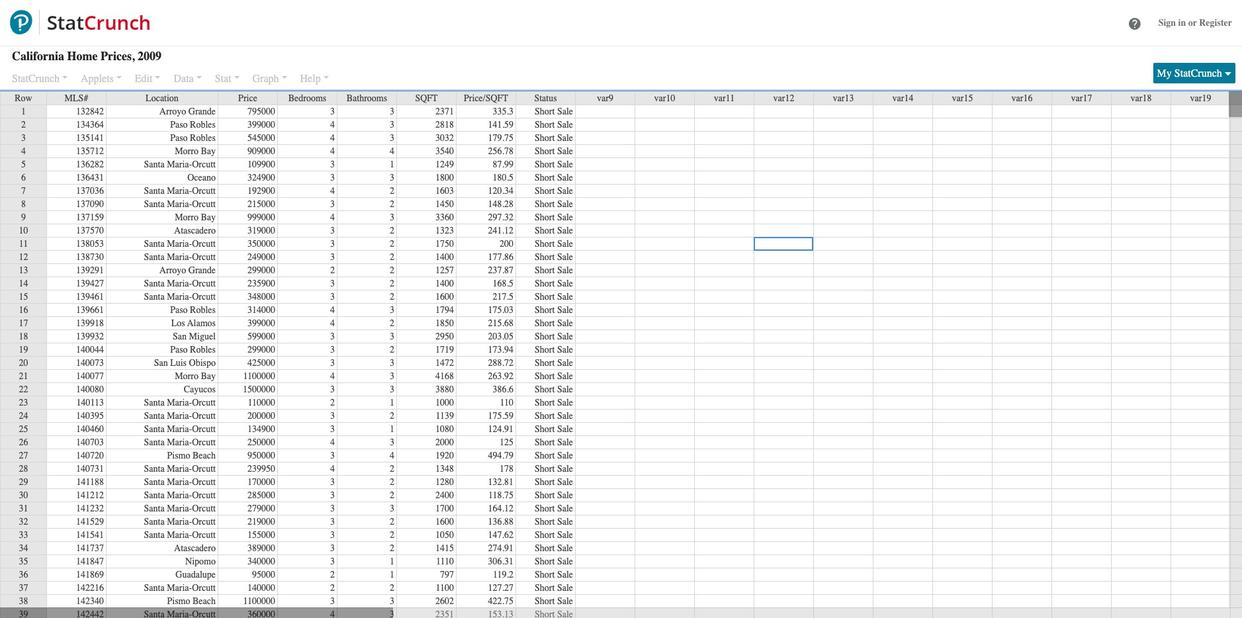 Task type: locate. For each thing, give the bounding box(es) containing it.
18 maria- from the top
[[167, 583, 192, 594]]

maria- for 200000
[[167, 410, 192, 422]]

sale right 274.91
[[557, 543, 573, 554]]

13 short from the top
[[535, 265, 555, 276]]

0 vertical spatial bay
[[201, 146, 216, 157]]

orcutt for 348000
[[192, 291, 216, 303]]

4 orcutt from the top
[[192, 238, 216, 250]]

arroyo grande down location
[[159, 106, 216, 117]]

5
[[21, 159, 26, 170]]

sale right 263.92
[[557, 371, 573, 382]]

37 sale from the top
[[557, 583, 573, 594]]

20 short sale from the top
[[535, 357, 573, 369]]

2 short from the top
[[535, 119, 555, 130]]

27 short from the top
[[535, 450, 555, 461]]

38 short from the top
[[535, 596, 555, 607]]

sale right 203.05
[[557, 331, 573, 342]]

203.05
[[488, 331, 514, 342]]

alamos
[[187, 318, 216, 329]]

177.86
[[488, 252, 514, 263]]

1100000 down 140000
[[243, 596, 275, 607]]

3540
[[436, 146, 454, 157]]

34 short from the top
[[535, 543, 555, 554]]

morro down oceano
[[175, 212, 199, 223]]

12 sale from the top
[[557, 252, 573, 263]]

santa for 139461
[[144, 291, 165, 303]]

0 vertical spatial 399000
[[248, 119, 275, 130]]

luis
[[170, 357, 187, 369]]

0 vertical spatial san
[[173, 331, 187, 342]]

2 1100000 from the top
[[243, 596, 275, 607]]

san for san luis obispo
[[154, 357, 168, 369]]

24
[[19, 410, 28, 422]]

morro
[[175, 146, 199, 157], [175, 212, 199, 223], [175, 371, 199, 382]]

short sale for 306.31
[[535, 556, 573, 567]]

1 vertical spatial bay
[[201, 212, 216, 223]]

0 vertical spatial pismo
[[167, 450, 190, 461]]

sale right 141.59
[[557, 119, 573, 130]]

sale right "335.3"
[[557, 106, 573, 117]]

1 down row
[[21, 106, 26, 117]]

orcutt for 235900
[[192, 278, 216, 289]]

sale right 110
[[557, 397, 573, 408]]

1 for 95000
[[390, 569, 395, 581]]

4 short sale from the top
[[535, 146, 573, 157]]

4 robles from the top
[[190, 344, 216, 355]]

137159
[[76, 212, 104, 223]]

16 short sale from the top
[[535, 305, 573, 316]]

4 paso from the top
[[170, 344, 188, 355]]

2 for 127.27
[[390, 583, 395, 594]]

140073
[[76, 357, 104, 369]]

14 orcutt from the top
[[192, 490, 216, 501]]

orcutt for 134900
[[192, 424, 216, 435]]

1 robles from the top
[[190, 119, 216, 130]]

0 vertical spatial grande
[[189, 106, 216, 117]]

arroyo up los
[[159, 265, 186, 276]]

2 paso from the top
[[170, 132, 188, 144]]

orcutt for 192900
[[192, 185, 216, 197]]

125
[[500, 437, 514, 448]]

sale right the 147.62
[[557, 530, 573, 541]]

17 sale from the top
[[557, 318, 573, 329]]

1 vertical spatial arroyo grande
[[159, 265, 216, 276]]

sale right 200
[[557, 238, 573, 250]]

3 short sale from the top
[[535, 132, 573, 144]]

2000
[[436, 437, 454, 448]]

34
[[19, 543, 28, 554]]

1 vertical spatial atascadero
[[174, 543, 216, 554]]

maria- for 140000
[[167, 583, 192, 594]]

1400 up the 1257
[[436, 252, 454, 263]]

robles
[[190, 119, 216, 130], [190, 132, 216, 144], [190, 305, 216, 316], [190, 344, 216, 355]]

15 santa maria-orcutt from the top
[[144, 503, 216, 514]]

1 vertical spatial pismo beach
[[167, 596, 216, 607]]

599000
[[248, 331, 275, 342]]

orcutt for 219000
[[192, 516, 216, 528]]

399000 down 314000
[[248, 318, 275, 329]]

10
[[19, 225, 28, 236]]

grande left 795000
[[189, 106, 216, 117]]

1257
[[436, 265, 454, 276]]

4 paso robles from the top
[[170, 344, 216, 355]]

10 short sale from the top
[[535, 225, 573, 236]]

18 short from the top
[[535, 331, 555, 342]]

1 pismo beach from the top
[[167, 450, 216, 461]]

sale for 164.12
[[557, 503, 573, 514]]

pismo for 1100000
[[167, 596, 190, 607]]

139918
[[76, 318, 104, 329]]

1348
[[436, 463, 454, 475]]

▾
[[1225, 68, 1232, 79]]

beach down the guadalupe
[[193, 596, 216, 607]]

20
[[19, 357, 28, 369]]

0 vertical spatial 1600
[[436, 291, 454, 303]]

short sale for 141.59
[[535, 119, 573, 130]]

sale right 422.75
[[557, 596, 573, 607]]

1139
[[436, 410, 454, 422]]

paso robles down san miguel
[[170, 344, 216, 355]]

sale right 148.28
[[557, 199, 573, 210]]

1 vertical spatial 299000
[[248, 344, 275, 355]]

1050
[[436, 530, 454, 541]]

menu bar
[[0, 66, 397, 89]]

sale right 256.78
[[557, 146, 573, 157]]

1249
[[436, 159, 454, 170]]

short sale for 173.94
[[535, 344, 573, 355]]

sale right 297.32
[[557, 212, 573, 223]]

santa for 140113
[[144, 397, 165, 408]]

atascadero up nipomo
[[174, 543, 216, 554]]

155000
[[248, 530, 275, 541]]

san left luis
[[154, 357, 168, 369]]

sale for 119.2
[[557, 569, 573, 581]]

sale right 177.86
[[557, 252, 573, 263]]

sale right 179.75
[[557, 132, 573, 144]]

237.87
[[488, 265, 514, 276]]

orcutt for 350000
[[192, 238, 216, 250]]

0 vertical spatial 1400
[[436, 252, 454, 263]]

8 sale from the top
[[557, 199, 573, 210]]

3880
[[436, 384, 454, 395]]

short sale for 164.12
[[535, 503, 573, 514]]

sign in or register link
[[1159, 0, 1233, 46]]

15 santa from the top
[[144, 503, 165, 514]]

16 orcutt from the top
[[192, 516, 216, 528]]

paso robles for 314000
[[170, 305, 216, 316]]

215000
[[248, 199, 275, 210]]

37 short from the top
[[535, 583, 555, 594]]

sale right 175.03
[[557, 305, 573, 316]]

134364
[[76, 119, 104, 130]]

morro for 999000
[[175, 212, 199, 223]]

18 orcutt from the top
[[192, 583, 216, 594]]

santa
[[144, 159, 165, 170], [144, 185, 165, 197], [144, 199, 165, 210], [144, 238, 165, 250], [144, 252, 165, 263], [144, 278, 165, 289], [144, 291, 165, 303], [144, 397, 165, 408], [144, 410, 165, 422], [144, 424, 165, 435], [144, 437, 165, 448], [144, 463, 165, 475], [144, 477, 165, 488], [144, 490, 165, 501], [144, 503, 165, 514], [144, 516, 165, 528], [144, 530, 165, 541], [144, 583, 165, 594]]

140113
[[76, 397, 104, 408]]

1 vertical spatial grande
[[189, 265, 216, 276]]

1 bay from the top
[[201, 146, 216, 157]]

1 vertical spatial morro bay
[[175, 212, 216, 223]]

200000
[[248, 410, 275, 422]]

sale for 173.94
[[557, 344, 573, 355]]

beach left 950000
[[193, 450, 216, 461]]

bay down obispo
[[201, 371, 216, 382]]

6 santa maria-orcutt from the top
[[144, 278, 216, 289]]

1 399000 from the top
[[248, 119, 275, 130]]

statcrunch top level menu menu bar
[[0, 63, 1243, 89]]

atascadero for 319000
[[174, 225, 216, 236]]

2 for 132.81
[[390, 477, 395, 488]]

399000 up 545000
[[248, 119, 275, 130]]

short for 215.68
[[535, 318, 555, 329]]

1719
[[436, 344, 454, 355]]

1 arroyo from the top
[[159, 106, 186, 117]]

san luis obispo
[[154, 357, 216, 369]]

110
[[500, 397, 514, 408]]

sale for 175.59
[[557, 410, 573, 422]]

short for 217.5
[[535, 291, 555, 303]]

175.59
[[488, 410, 514, 422]]

3 short from the top
[[535, 132, 555, 144]]

Data set title: click to edit text field
[[12, 47, 219, 65]]

santa maria-orcutt for 170000
[[144, 477, 216, 488]]

sale right 215.68
[[557, 318, 573, 329]]

sale right 175.59
[[557, 410, 573, 422]]

0 vertical spatial morro
[[175, 146, 199, 157]]

sale right 164.12
[[557, 503, 573, 514]]

1600 up 1794 on the left of page
[[436, 291, 454, 303]]

arroyo grande up los alamos
[[159, 265, 216, 276]]

2 vertical spatial morro bay
[[175, 371, 216, 382]]

sale right the 386.6
[[557, 384, 573, 395]]

paso robles
[[170, 119, 216, 130], [170, 132, 216, 144], [170, 305, 216, 316], [170, 344, 216, 355]]

Empty cell, var12, row 11 text field
[[754, 237, 814, 251]]

menu bar inside statcrunch top level menu menu bar
[[0, 66, 397, 89]]

1600
[[436, 291, 454, 303], [436, 516, 454, 528]]

33 sale from the top
[[557, 530, 573, 541]]

orcutt for 109900
[[192, 159, 216, 170]]

299000 down 599000
[[248, 344, 275, 355]]

morro up oceano
[[175, 146, 199, 157]]

0 vertical spatial arroyo
[[159, 106, 186, 117]]

1 vertical spatial morro
[[175, 212, 199, 223]]

0 vertical spatial 1100000
[[243, 371, 275, 382]]

5 short sale from the top
[[535, 159, 573, 170]]

sale right 119.2
[[557, 569, 573, 581]]

1 vertical spatial 399000
[[248, 318, 275, 329]]

3360
[[436, 212, 454, 223]]

23
[[19, 397, 28, 408]]

1 left 1249
[[390, 159, 395, 170]]

bay
[[201, 146, 216, 157], [201, 212, 216, 223], [201, 371, 216, 382]]

139427
[[76, 278, 104, 289]]

9 santa from the top
[[144, 410, 165, 422]]

var17
[[1071, 93, 1093, 104]]

1 vertical spatial beach
[[193, 596, 216, 607]]

sale right 132.81
[[557, 477, 573, 488]]

2 pismo from the top
[[167, 596, 190, 607]]

1 vertical spatial 1400
[[436, 278, 454, 289]]

short for 288.72
[[535, 357, 555, 369]]

4 for 1794
[[330, 305, 335, 316]]

santa maria-orcutt for 109900
[[144, 159, 216, 170]]

299000 up 235900
[[248, 265, 275, 276]]

sale for 180.5
[[557, 172, 573, 183]]

0 horizontal spatial san
[[154, 357, 168, 369]]

short sale for 241.12
[[535, 225, 573, 236]]

var15
[[952, 93, 973, 104]]

4168
[[436, 371, 454, 382]]

santa for 137036
[[144, 185, 165, 197]]

141869
[[76, 569, 104, 581]]

morro down san luis obispo
[[175, 371, 199, 382]]

31
[[19, 503, 28, 514]]

paso robles up oceano
[[170, 132, 216, 144]]

4 for 3360
[[330, 212, 335, 223]]

1600 up 1050
[[436, 516, 454, 528]]

sale right 87.99
[[557, 159, 573, 170]]

short sale for 263.92
[[535, 371, 573, 382]]

atascadero down oceano
[[174, 225, 216, 236]]

1 vertical spatial 1100000
[[243, 596, 275, 607]]

29
[[19, 477, 28, 488]]

short for 175.03
[[535, 305, 555, 316]]

178
[[500, 463, 514, 475]]

235900
[[248, 278, 275, 289]]

2 for 168.5
[[390, 278, 395, 289]]

sale for 179.75
[[557, 132, 573, 144]]

sale for 120.34
[[557, 185, 573, 197]]

maria- for 279000
[[167, 503, 192, 514]]

los
[[171, 318, 185, 329]]

0 vertical spatial morro bay
[[175, 146, 216, 157]]

2 vertical spatial bay
[[201, 371, 216, 382]]

sale
[[557, 106, 573, 117], [557, 119, 573, 130], [557, 132, 573, 144], [557, 146, 573, 157], [557, 159, 573, 170], [557, 172, 573, 183], [557, 185, 573, 197], [557, 199, 573, 210], [557, 212, 573, 223], [557, 225, 573, 236], [557, 238, 573, 250], [557, 252, 573, 263], [557, 265, 573, 276], [557, 278, 573, 289], [557, 291, 573, 303], [557, 305, 573, 316], [557, 318, 573, 329], [557, 331, 573, 342], [557, 344, 573, 355], [557, 357, 573, 369], [557, 371, 573, 382], [557, 384, 573, 395], [557, 397, 573, 408], [557, 410, 573, 422], [557, 424, 573, 435], [557, 437, 573, 448], [557, 450, 573, 461], [557, 463, 573, 475], [557, 477, 573, 488], [557, 490, 573, 501], [557, 503, 573, 514], [557, 516, 573, 528], [557, 530, 573, 541], [557, 543, 573, 554], [557, 556, 573, 567], [557, 569, 573, 581], [557, 583, 573, 594], [557, 596, 573, 607]]

1 left the 1000
[[390, 397, 395, 408]]

20 sale from the top
[[557, 357, 573, 369]]

sale right '241.12'
[[557, 225, 573, 236]]

13 orcutt from the top
[[192, 477, 216, 488]]

santa maria-orcutt for 239950
[[144, 463, 216, 475]]

1 for 134900
[[390, 424, 395, 435]]

sale right the 127.27 on the bottom left of page
[[557, 583, 573, 594]]

1 morro bay from the top
[[175, 146, 216, 157]]

5 santa from the top
[[144, 252, 165, 263]]

2 sale from the top
[[557, 119, 573, 130]]

23 short sale from the top
[[535, 397, 573, 408]]

4
[[330, 119, 335, 130], [330, 132, 335, 144], [21, 146, 26, 157], [330, 146, 335, 157], [390, 146, 395, 157], [330, 185, 335, 197], [330, 212, 335, 223], [330, 305, 335, 316], [330, 318, 335, 329], [330, 371, 335, 382], [330, 437, 335, 448], [390, 450, 395, 461], [330, 463, 335, 475]]

7 sale from the top
[[557, 185, 573, 197]]

1 vertical spatial 1600
[[436, 516, 454, 528]]

9 sale from the top
[[557, 212, 573, 223]]

0 vertical spatial beach
[[193, 450, 216, 461]]

1 left 1080
[[390, 424, 395, 435]]

335.3
[[493, 106, 514, 117]]

19 short sale from the top
[[535, 344, 573, 355]]

2 arroyo grande from the top
[[159, 265, 216, 276]]

6 short sale from the top
[[535, 172, 573, 183]]

short for 120.34
[[535, 185, 555, 197]]

1280
[[436, 477, 454, 488]]

2 vertical spatial morro
[[175, 371, 199, 382]]

short sale for 180.5
[[535, 172, 573, 183]]

santa maria-orcutt for 215000
[[144, 199, 216, 210]]

5 santa maria-orcutt from the top
[[144, 252, 216, 263]]

14 short from the top
[[535, 278, 555, 289]]

2 for 175.59
[[390, 410, 395, 422]]

0 vertical spatial arroyo grande
[[159, 106, 216, 117]]

sale right 306.31
[[557, 556, 573, 567]]

5 maria- from the top
[[167, 252, 192, 263]]

sale for 147.62
[[557, 530, 573, 541]]

sale for 263.92
[[557, 371, 573, 382]]

cayucos
[[184, 384, 216, 395]]

30 short sale from the top
[[535, 490, 573, 501]]

paso robles up los alamos
[[170, 305, 216, 316]]

140080
[[76, 384, 104, 395]]

173.94
[[488, 344, 514, 355]]

120.34
[[488, 185, 514, 197]]

299000
[[248, 265, 275, 276], [248, 344, 275, 355]]

7
[[21, 185, 26, 197]]

sale right "217.5"
[[557, 291, 573, 303]]

28 short sale from the top
[[535, 463, 573, 475]]

7 short from the top
[[535, 185, 555, 197]]

1415
[[436, 543, 454, 554]]

1100000
[[243, 371, 275, 382], [243, 596, 275, 607]]

4 short from the top
[[535, 146, 555, 157]]

17 orcutt from the top
[[192, 530, 216, 541]]

statcrunch
[[1175, 68, 1223, 79]]

17 santa from the top
[[144, 530, 165, 541]]

santa for 140731
[[144, 463, 165, 475]]

grande up alamos
[[189, 265, 216, 276]]

short sale for 168.5
[[535, 278, 573, 289]]

sale for 237.87
[[557, 265, 573, 276]]

124.91
[[488, 424, 514, 435]]

31 sale from the top
[[557, 503, 573, 514]]

sale right 288.72
[[557, 357, 573, 369]]

2 399000 from the top
[[248, 318, 275, 329]]

4 for 2000
[[330, 437, 335, 448]]

sale right 178
[[557, 463, 573, 475]]

2818
[[436, 119, 454, 130]]

santa maria-orcutt for 285000
[[144, 490, 216, 501]]

short for 118.75
[[535, 490, 555, 501]]

141.59
[[488, 119, 514, 130]]

1 horizontal spatial san
[[173, 331, 187, 342]]

sale right the 168.5
[[557, 278, 573, 289]]

2 atascadero from the top
[[174, 543, 216, 554]]

bay down oceano
[[201, 212, 216, 223]]

14 santa from the top
[[144, 490, 165, 501]]

morro bay up oceano
[[175, 146, 216, 157]]

0 vertical spatial 299000
[[248, 265, 275, 276]]

24 sale from the top
[[557, 410, 573, 422]]

short sale for 119.2
[[535, 569, 573, 581]]

sale right "125"
[[557, 437, 573, 448]]

sale right 118.75
[[557, 490, 573, 501]]

6 maria- from the top
[[167, 278, 192, 289]]

13 santa from the top
[[144, 477, 165, 488]]

1700
[[436, 503, 454, 514]]

short for 87.99
[[535, 159, 555, 170]]

san down los
[[173, 331, 187, 342]]

2 short sale from the top
[[535, 119, 573, 130]]

1 vertical spatial arroyo
[[159, 265, 186, 276]]

short for 386.6
[[535, 384, 555, 395]]

110000
[[248, 397, 275, 408]]

sale right 120.34
[[557, 185, 573, 197]]

sale for 132.81
[[557, 477, 573, 488]]

short sale for 148.28
[[535, 199, 573, 210]]

13 sale from the top
[[557, 265, 573, 276]]

1 vertical spatial pismo
[[167, 596, 190, 607]]

bay up oceano
[[201, 146, 216, 157]]

short sale for 203.05
[[535, 331, 573, 342]]

morro bay up cayucos
[[175, 371, 216, 382]]

6 santa from the top
[[144, 278, 165, 289]]

31 short sale from the top
[[535, 503, 573, 514]]

sale for 335.3
[[557, 106, 573, 117]]

30
[[19, 490, 28, 501]]

38
[[19, 596, 28, 607]]

7 orcutt from the top
[[192, 291, 216, 303]]

15 orcutt from the top
[[192, 503, 216, 514]]

1 grande from the top
[[189, 106, 216, 117]]

25 short sale from the top
[[535, 424, 573, 435]]

6
[[21, 172, 26, 183]]

10 short from the top
[[535, 225, 555, 236]]

sale for 125
[[557, 437, 573, 448]]

sale right 180.5
[[557, 172, 573, 183]]

short for 180.5
[[535, 172, 555, 183]]

29 short from the top
[[535, 477, 555, 488]]

orcutt for 155000
[[192, 530, 216, 541]]

0 vertical spatial pismo beach
[[167, 450, 216, 461]]

11 maria- from the top
[[167, 437, 192, 448]]

1 sale from the top
[[557, 106, 573, 117]]

2 arroyo from the top
[[159, 265, 186, 276]]

0 vertical spatial atascadero
[[174, 225, 216, 236]]

3 morro from the top
[[175, 371, 199, 382]]

sign in or register
[[1159, 17, 1233, 28]]

15 short sale from the top
[[535, 291, 573, 303]]

morro bay down oceano
[[175, 212, 216, 223]]

short for 127.27
[[535, 583, 555, 594]]

399000 for paso robles
[[248, 119, 275, 130]]

1 left 1110 in the left bottom of the page
[[390, 556, 395, 567]]

beach
[[193, 450, 216, 461], [193, 596, 216, 607]]

arroyo
[[159, 106, 186, 117], [159, 265, 186, 276]]

1 vertical spatial san
[[154, 357, 168, 369]]

4 for 4168
[[330, 371, 335, 382]]

3 orcutt from the top
[[192, 199, 216, 210]]

3 maria- from the top
[[167, 199, 192, 210]]

1450
[[436, 199, 454, 210]]

22 short sale from the top
[[535, 384, 573, 395]]

arroyo for 132842
[[159, 106, 186, 117]]

29 sale from the top
[[557, 477, 573, 488]]

136.88
[[488, 516, 514, 528]]

1850
[[436, 318, 454, 329]]

santa for 141212
[[144, 490, 165, 501]]

3 bay from the top
[[201, 371, 216, 382]]

short sale for 147.62
[[535, 530, 573, 541]]

1100000 up 1500000
[[243, 371, 275, 382]]

orcutt for 279000
[[192, 503, 216, 514]]

12 santa maria-orcutt from the top
[[144, 463, 216, 475]]

1 left 797
[[390, 569, 395, 581]]

3 sale from the top
[[557, 132, 573, 144]]

paso robles down location
[[170, 119, 216, 130]]

sale for 422.75
[[557, 596, 573, 607]]

2 for 148.28
[[390, 199, 395, 210]]

sale right the 124.91
[[557, 424, 573, 435]]

sale right 136.88
[[557, 516, 573, 528]]

37
[[19, 583, 28, 594]]

arroyo down location
[[159, 106, 186, 117]]

25 short from the top
[[535, 424, 555, 435]]

11 santa maria-orcutt from the top
[[144, 437, 216, 448]]

35 sale from the top
[[557, 556, 573, 567]]

sale right 237.87
[[557, 265, 573, 276]]

25 sale from the top
[[557, 424, 573, 435]]

6 sale from the top
[[557, 172, 573, 183]]

short sale for 118.75
[[535, 490, 573, 501]]

14 maria- from the top
[[167, 490, 192, 501]]

grande for 299000
[[189, 265, 216, 276]]

37 short sale from the top
[[535, 583, 573, 594]]

1400 down the 1257
[[436, 278, 454, 289]]

250000
[[248, 437, 275, 448]]

sale right 173.94
[[557, 344, 573, 355]]

sale right 494.79
[[557, 450, 573, 461]]

4 sale from the top
[[557, 146, 573, 157]]

robles for 299000
[[190, 344, 216, 355]]

1 santa from the top
[[144, 159, 165, 170]]

17 short from the top
[[535, 318, 555, 329]]

17 short sale from the top
[[535, 318, 573, 329]]

2 robles from the top
[[190, 132, 216, 144]]



Task type: vqa. For each thing, say whether or not it's contained in the screenshot.
319000
yes



Task type: describe. For each thing, give the bounding box(es) containing it.
morro bay for 999000
[[175, 212, 216, 223]]

140460
[[76, 424, 104, 435]]

1603
[[436, 185, 454, 197]]

4 for 3032
[[330, 132, 335, 144]]

santa maria-orcutt for 200000
[[144, 410, 216, 422]]

297.32
[[488, 212, 514, 223]]

san for san miguel
[[173, 331, 187, 342]]

141188
[[76, 477, 104, 488]]

sale for 168.5
[[557, 278, 573, 289]]

short sale for 127.27
[[535, 583, 573, 594]]

999000
[[248, 212, 275, 223]]

orcutt for 249000
[[192, 252, 216, 263]]

32
[[19, 516, 28, 528]]

350000
[[248, 238, 275, 250]]

9
[[21, 212, 26, 223]]

299000 for arroyo grande
[[248, 265, 275, 276]]

sale for 177.86
[[557, 252, 573, 263]]

147.62
[[488, 530, 514, 541]]

robles for 314000
[[190, 305, 216, 316]]

short for 110
[[535, 397, 555, 408]]

short for 306.31
[[535, 556, 555, 567]]

139461
[[76, 291, 104, 303]]

santa for 138053
[[144, 238, 165, 250]]

row
[[15, 93, 32, 104]]

2 for 215.68
[[390, 318, 395, 329]]

short for 132.81
[[535, 477, 555, 488]]

morro for 909000
[[175, 146, 199, 157]]

santa for 142216
[[144, 583, 165, 594]]

santa maria-orcutt for 140000
[[144, 583, 216, 594]]

sale for 203.05
[[557, 331, 573, 342]]

217.5
[[493, 291, 514, 303]]

35
[[19, 556, 28, 567]]

141529
[[76, 516, 104, 528]]

short for 136.88
[[535, 516, 555, 528]]

2 for 118.75
[[390, 490, 395, 501]]

sign in or register banner
[[0, 0, 1243, 47]]

bathrooms
[[347, 93, 387, 104]]

422.75
[[488, 596, 514, 607]]

sale for 124.91
[[557, 424, 573, 435]]

132842
[[76, 106, 104, 117]]

175.03
[[488, 305, 514, 316]]

14
[[19, 278, 28, 289]]

19
[[19, 344, 28, 355]]

sale for 494.79
[[557, 450, 573, 461]]

short for 173.94
[[535, 344, 555, 355]]

164.12
[[488, 503, 514, 514]]

118.75
[[489, 490, 514, 501]]

140395
[[76, 410, 104, 422]]

short for 237.87
[[535, 265, 555, 276]]

oceano
[[187, 172, 216, 183]]

var18
[[1131, 93, 1152, 104]]

short for 241.12
[[535, 225, 555, 236]]

register
[[1200, 17, 1233, 28]]

sale for 306.31
[[557, 556, 573, 567]]

2 for 136.88
[[390, 516, 395, 528]]

180.5
[[493, 172, 514, 183]]

var13
[[833, 93, 854, 104]]

sqft
[[415, 93, 438, 104]]

sale for 288.72
[[557, 357, 573, 369]]

los alamos
[[171, 318, 216, 329]]

324900
[[248, 172, 275, 183]]

miguel
[[189, 331, 216, 342]]

short for 335.3
[[535, 106, 555, 117]]

maria- for 348000
[[167, 291, 192, 303]]

140000
[[248, 583, 275, 594]]

location
[[146, 93, 179, 104]]

var11
[[714, 93, 735, 104]]

paso for 299000
[[170, 344, 188, 355]]

short for 179.75
[[535, 132, 555, 144]]

sale for 136.88
[[557, 516, 573, 528]]

140720
[[76, 450, 104, 461]]

bedrooms
[[288, 93, 327, 104]]

545000
[[248, 132, 275, 144]]

santa for 140703
[[144, 437, 165, 448]]

1750
[[436, 238, 454, 250]]

grande for 795000
[[189, 106, 216, 117]]

389000
[[248, 543, 275, 554]]

bay for 1100000
[[201, 371, 216, 382]]

21
[[19, 371, 28, 382]]

morro for 1100000
[[175, 371, 199, 382]]

142216
[[76, 583, 104, 594]]

28
[[19, 463, 28, 475]]

795000
[[248, 106, 275, 117]]

maria- for 285000
[[167, 490, 192, 501]]

136282
[[76, 159, 104, 170]]

141737
[[76, 543, 104, 554]]

27
[[19, 450, 28, 461]]

atascadero for 389000
[[174, 543, 216, 554]]

256.78
[[488, 146, 514, 157]]

142340
[[76, 596, 104, 607]]

var16
[[1012, 93, 1033, 104]]

140077
[[76, 371, 104, 382]]

1100000 for morro bay
[[243, 371, 275, 382]]

1600 for 136.88
[[436, 516, 454, 528]]

short sale for 120.34
[[535, 185, 573, 197]]

200
[[500, 238, 514, 250]]

87.99
[[493, 159, 514, 170]]

santa maria-orcutt for 250000
[[144, 437, 216, 448]]

135141
[[76, 132, 104, 144]]

my
[[1157, 68, 1172, 79]]

2 for 173.94
[[390, 344, 395, 355]]

santa for 141232
[[144, 503, 165, 514]]

22
[[19, 384, 28, 395]]

short for 200
[[535, 238, 555, 250]]

mls#
[[65, 93, 88, 104]]

short sale for 288.72
[[535, 357, 573, 369]]

pismo beach for 1100000
[[167, 596, 216, 607]]

my statcrunch ▾ main content
[[0, 46, 1243, 618]]

274.91
[[488, 543, 514, 554]]

340000
[[248, 556, 275, 567]]

348000
[[248, 291, 275, 303]]

santa for 138730
[[144, 252, 165, 263]]

maria- for 215000
[[167, 199, 192, 210]]

var9
[[597, 93, 614, 104]]

1400 for 177.86
[[436, 252, 454, 263]]

short sale for 335.3
[[535, 106, 573, 117]]

263.92
[[488, 371, 514, 382]]

306.31
[[488, 556, 514, 567]]

2 for 120.34
[[390, 185, 395, 197]]

138053
[[76, 238, 104, 250]]

2 for 274.91
[[390, 543, 395, 554]]

sale for 175.03
[[557, 305, 573, 316]]

sale for 241.12
[[557, 225, 573, 236]]

pismo beach for 950000
[[167, 450, 216, 461]]

909000
[[248, 146, 275, 157]]

sale for 110
[[557, 397, 573, 408]]

sale for 87.99
[[557, 159, 573, 170]]

morro bay for 909000
[[175, 146, 216, 157]]

short sale for 175.03
[[535, 305, 573, 316]]

141232
[[76, 503, 104, 514]]

17
[[19, 318, 28, 329]]

136431
[[76, 172, 104, 183]]

santa maria-orcutt for 249000
[[144, 252, 216, 263]]

138730
[[76, 252, 104, 263]]

santa maria-orcutt for 235900
[[144, 278, 216, 289]]

short for 175.59
[[535, 410, 555, 422]]

127.27
[[488, 583, 514, 594]]

139661
[[76, 305, 104, 316]]

short for 141.59
[[535, 119, 555, 130]]

guadalupe
[[176, 569, 216, 581]]

short sale for 125
[[535, 437, 573, 448]]

179.75
[[488, 132, 514, 144]]

short sale for 178
[[535, 463, 573, 475]]

36
[[19, 569, 28, 581]]

1323
[[436, 225, 454, 236]]

sale for 215.68
[[557, 318, 573, 329]]

short sale for 297.32
[[535, 212, 573, 223]]

paso for 399000
[[170, 119, 188, 130]]

386.6
[[493, 384, 514, 395]]

short sale for 200
[[535, 238, 573, 250]]

950000
[[248, 450, 275, 461]]

price/sqft
[[464, 93, 508, 104]]

orcutt for 170000
[[192, 477, 216, 488]]

paso robles for 299000
[[170, 344, 216, 355]]

pismo for 950000
[[167, 450, 190, 461]]

399000 for los alamos
[[248, 318, 275, 329]]

2 for 178
[[390, 463, 395, 475]]

maria- for 250000
[[167, 437, 192, 448]]

sale for 178
[[557, 463, 573, 475]]

215.68
[[488, 318, 514, 329]]

santa maria-orcutt for 279000
[[144, 503, 216, 514]]

robles for 545000
[[190, 132, 216, 144]]

santa for 140460
[[144, 424, 165, 435]]

4 for 2818
[[330, 119, 335, 130]]

119.2
[[493, 569, 514, 581]]

141212
[[76, 490, 104, 501]]

494.79
[[488, 450, 514, 461]]

141847
[[76, 556, 104, 567]]

4 for 1850
[[330, 318, 335, 329]]



